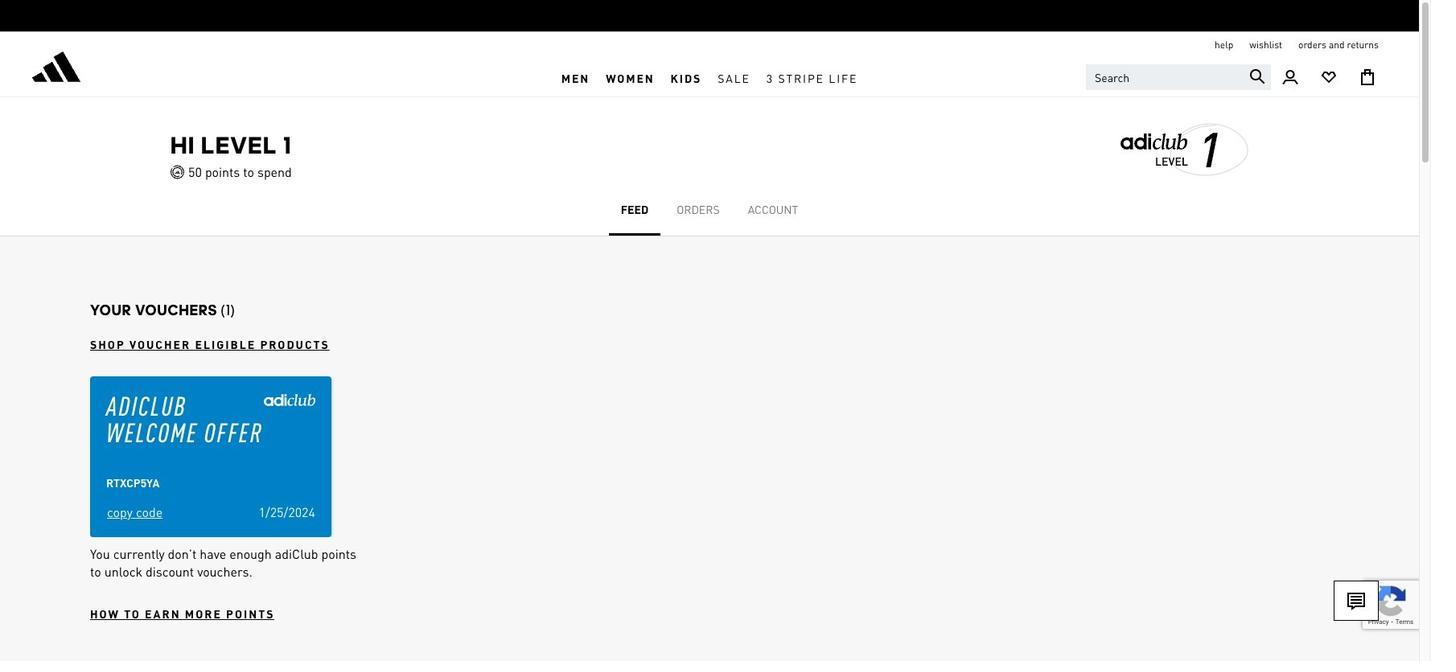 Task type: locate. For each thing, give the bounding box(es) containing it.
tab list
[[0, 183, 1419, 236]]

main navigation element
[[341, 59, 1078, 97]]

Search field
[[1086, 64, 1271, 90]]



Task type: vqa. For each thing, say whether or not it's contained in the screenshot.
the 'XS'
no



